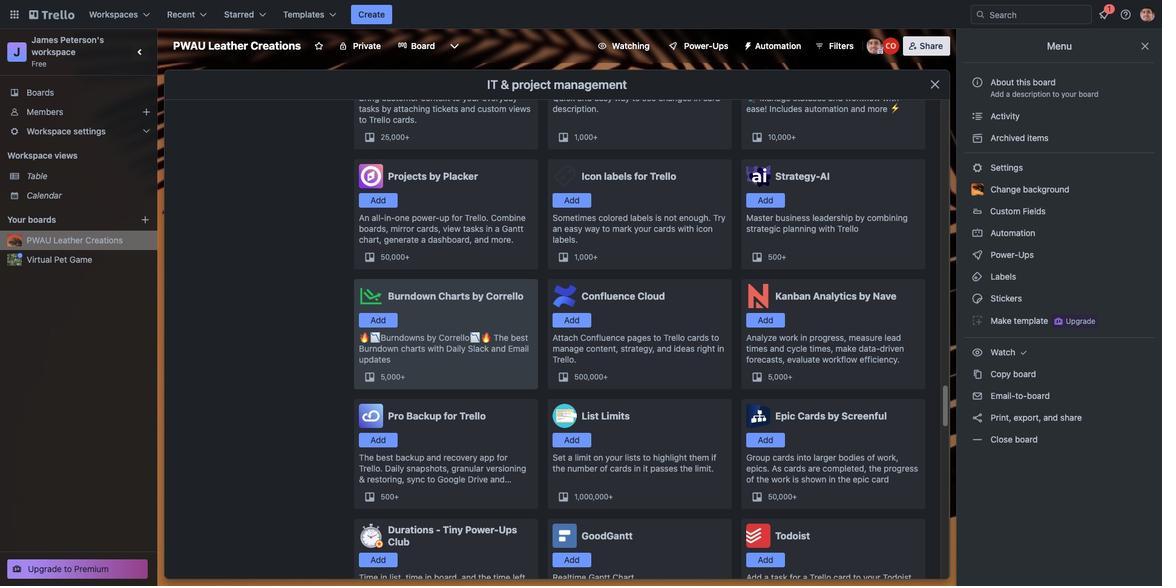 Task type: vqa. For each thing, say whether or not it's contained in the screenshot.
"This" for Terry Turtle set this card to be due Dec 1 at 9:51 AM 2 minutes ago
no



Task type: describe. For each thing, give the bounding box(es) containing it.
by left nave
[[860, 291, 871, 302]]

management
[[554, 78, 627, 91]]

cards.
[[393, 114, 417, 125]]

+ for icon
[[594, 253, 598, 262]]

sm image for activity
[[972, 110, 984, 122]]

1 1,000 + from the top
[[575, 133, 598, 142]]

cards inside the attach confluence pages to trello cards to manage content, strategy, and ideas right in trello.
[[688, 332, 709, 343]]

quick
[[553, 93, 575, 103]]

in inside set a limit on your lists to highlight them if the number of cards in it passes the limit.
[[634, 463, 641, 474]]

cards
[[798, 411, 826, 422]]

and inside an all-in-one power-up for trello. combine boards, mirror cards, view tasks in a gantt chart, generate a dashboard, and more.
[[475, 234, 489, 245]]

add for pro backup for trello
[[371, 435, 386, 445]]

a up "click!" at right
[[803, 572, 808, 583]]

copy
[[991, 369, 1012, 379]]

+ for epic
[[793, 492, 797, 501]]

pwau inside "board name" text box
[[173, 39, 206, 52]]

+ for confluence
[[604, 372, 608, 382]]

with inside 🧞‍♂️ manage statuses and workflow with ease! includes automation and more ⚡️
[[883, 93, 900, 103]]

1 notification image
[[1097, 7, 1112, 22]]

by inside 🔥📉burndowns by corrello📉🔥 the best burndown charts with daily slack and email updates
[[427, 332, 437, 343]]

times,
[[810, 343, 834, 354]]

a inside about this board add a description to your board
[[1007, 90, 1011, 99]]

2 1,000 + from the top
[[575, 253, 598, 262]]

quick and easy way to see changes in card description.
[[553, 93, 721, 114]]

strategy-ai
[[776, 171, 830, 182]]

upgrade to premium link
[[7, 560, 148, 579]]

50,000 + for projects by placker
[[381, 253, 410, 262]]

board up to- at the bottom of page
[[1014, 369, 1037, 379]]

activity
[[989, 111, 1020, 121]]

0 vertical spatial confluence
[[582, 291, 636, 302]]

best inside the best backup and recovery app for trello. daily snapshots, granular versioning & restoring, sync to google drive and advanced security
[[376, 452, 394, 463]]

sm image inside automation button
[[739, 36, 756, 53]]

add button for icon
[[553, 193, 592, 208]]

sm image for labels
[[972, 271, 984, 283]]

about this board add a description to your board
[[991, 77, 1099, 99]]

a up the more.
[[495, 223, 500, 234]]

charts
[[439, 291, 470, 302]]

is inside group cards into larger bodies of work, epics. as cards are completed, the progress of the work is shown in the epic card
[[793, 474, 799, 484]]

strategy,
[[621, 343, 655, 354]]

creations inside "board name" text box
[[251, 39, 301, 52]]

bodies
[[839, 452, 865, 463]]

the down completed,
[[838, 474, 851, 484]]

slack
[[468, 343, 489, 354]]

pages
[[628, 332, 652, 343]]

1 horizontal spatial &
[[501, 78, 509, 91]]

close board
[[989, 434, 1038, 445]]

business
[[776, 213, 811, 223]]

back to home image
[[29, 5, 74, 24]]

1 vertical spatial views
[[55, 150, 78, 160]]

corrello
[[486, 291, 524, 302]]

epics.
[[747, 463, 770, 474]]

primary element
[[0, 0, 1163, 29]]

workspaces button
[[82, 5, 157, 24]]

bring
[[359, 93, 380, 103]]

epic cards by screenful
[[776, 411, 887, 422]]

calendar
[[27, 190, 62, 200]]

pwau leather creations inside "board name" text box
[[173, 39, 301, 52]]

share
[[920, 41, 944, 51]]

50,000 for projects by placker
[[381, 253, 405, 262]]

evaluate
[[788, 354, 820, 365]]

to inside add a task for a trello card to your todoist inbox with one click!
[[854, 572, 862, 583]]

add button for burndown
[[359, 313, 398, 328]]

chart,
[[359, 234, 382, 245]]

times
[[747, 343, 768, 354]]

analyze
[[747, 332, 777, 343]]

sm image for settings
[[972, 162, 984, 174]]

changes
[[659, 93, 692, 103]]

add for todoist
[[758, 555, 774, 565]]

goodgantt
[[582, 531, 633, 541]]

leadership
[[813, 213, 854, 223]]

time
[[359, 572, 378, 583]]

& inside the best backup and recovery app for trello. daily snapshots, granular versioning & restoring, sync to google drive and advanced security
[[359, 474, 365, 484]]

dashboard,
[[428, 234, 472, 245]]

list,
[[390, 572, 404, 583]]

custom fields
[[991, 206, 1046, 216]]

1 horizontal spatial power-ups
[[989, 250, 1037, 260]]

tasks inside bring customer context to your everyday tasks by attaching tickets and custom views to trello cards.
[[359, 104, 380, 114]]

leather inside "board name" text box
[[208, 39, 248, 52]]

starred
[[224, 9, 254, 19]]

sm image for print, export, and share
[[972, 412, 984, 424]]

members
[[27, 107, 63, 117]]

attach confluence pages to trello cards to manage content, strategy, and ideas right in trello.
[[553, 332, 725, 365]]

fields
[[1023, 206, 1046, 216]]

sm image inside watch link
[[1018, 346, 1030, 359]]

to inside upgrade to premium link
[[64, 564, 72, 574]]

one inside add a task for a trello card to your todoist inbox with one click!
[[789, 583, 803, 586]]

trello. for projects by placker
[[465, 213, 489, 223]]

+ for kanban
[[788, 372, 793, 382]]

creations inside 'link'
[[85, 235, 123, 245]]

group cards into larger bodies of work, epics. as cards are completed, the progress of the work is shown in the epic card
[[747, 452, 919, 484]]

way inside the quick and easy way to see changes in card description.
[[615, 93, 630, 103]]

add for epic cards by screenful
[[758, 435, 774, 445]]

as
[[772, 463, 782, 474]]

starred button
[[217, 5, 274, 24]]

ups inside button
[[713, 41, 729, 51]]

customize views image
[[449, 40, 461, 52]]

Search field
[[986, 5, 1092, 24]]

automation inside automation link
[[989, 228, 1036, 238]]

25,000
[[381, 133, 405, 142]]

to inside the quick and easy way to see changes in card description.
[[632, 93, 640, 103]]

granular
[[452, 463, 484, 474]]

close
[[991, 434, 1013, 445]]

trello inside the attach confluence pages to trello cards to manage content, strategy, and ideas right in trello.
[[664, 332, 685, 343]]

board
[[411, 41, 435, 51]]

by inside 'master business leadership by combining strategic planning with trello'
[[856, 213, 865, 223]]

in up 'due!' at the left bottom of the page
[[425, 572, 432, 583]]

tasks inside an all-in-one power-up for trello. combine boards, mirror cards, view tasks in a gantt chart, generate a dashboard, and more.
[[463, 223, 484, 234]]

10,000 +
[[769, 133, 796, 142]]

lists
[[625, 452, 641, 463]]

pwau inside 'link'
[[27, 235, 51, 245]]

your inside set a limit on your lists to highlight them if the number of cards in it passes the limit.
[[606, 452, 623, 463]]

progress,
[[810, 332, 847, 343]]

james
[[31, 35, 58, 45]]

workflow inside 🧞‍♂️ manage statuses and workflow with ease! includes automation and more ⚡️
[[846, 93, 881, 103]]

ups inside durations - tiny power-ups club
[[499, 524, 518, 535]]

+ for burndown
[[401, 372, 405, 382]]

add button up task
[[747, 553, 785, 567]]

confluence cloud
[[582, 291, 665, 302]]

description
[[1013, 90, 1051, 99]]

add for confluence cloud
[[564, 315, 580, 325]]

trello. for pro backup for trello
[[359, 463, 383, 474]]

add button for list
[[553, 433, 592, 448]]

recent button
[[160, 5, 215, 24]]

leather inside 'link'
[[54, 235, 83, 245]]

and up the automation
[[829, 93, 843, 103]]

and inside time in list, time in board, and the time left until cards are due! 🕐
[[462, 572, 476, 583]]

sm image for make template
[[972, 314, 984, 326]]

enough.
[[679, 213, 711, 223]]

cards up as
[[773, 452, 795, 463]]

advanced
[[359, 485, 397, 495]]

your inside bring customer context to your everyday tasks by attaching tickets and custom views to trello cards.
[[463, 93, 480, 103]]

in left list,
[[381, 572, 388, 583]]

+ for projects
[[405, 253, 410, 262]]

see
[[643, 93, 656, 103]]

upgrade for upgrade
[[1066, 317, 1096, 326]]

with inside 'master business leadership by combining strategic planning with trello'
[[819, 223, 835, 234]]

add for kanban analytics by nave
[[758, 315, 774, 325]]

cycle
[[787, 343, 808, 354]]

sm image for watch
[[972, 346, 984, 359]]

christina overa (christinaovera) image
[[883, 38, 900, 55]]

are inside time in list, time in board, and the time left until cards are due! 🕐
[[402, 583, 415, 586]]

content,
[[586, 343, 619, 354]]

club
[[388, 537, 410, 547]]

group
[[747, 452, 771, 463]]

with inside sometimes colored labels is not enough. try an easy way to mark your cards with icon labels.
[[678, 223, 694, 234]]

your inside about this board add a description to your board
[[1062, 90, 1077, 99]]

work inside analyze work in progress, measure lead times and cycle times, make data-driven forecasts, evaluate workflow efficiency.
[[780, 332, 799, 343]]

burndown inside 🔥📉burndowns by corrello📉🔥 the best burndown charts with daily slack and email updates
[[359, 343, 399, 354]]

cards inside set a limit on your lists to highlight them if the number of cards in it passes the limit.
[[610, 463, 632, 474]]

the down epics.
[[757, 474, 770, 484]]

⚡️
[[890, 104, 901, 114]]

cards inside sometimes colored labels is not enough. try an easy way to mark your cards with icon labels.
[[654, 223, 676, 234]]

custom fields button
[[965, 202, 1156, 221]]

board up print, export, and share
[[1028, 391, 1050, 401]]

trello inside add a task for a trello card to your todoist inbox with one click!
[[810, 572, 832, 583]]

with inside 🔥📉burndowns by corrello📉🔥 the best burndown charts with daily slack and email updates
[[428, 343, 444, 354]]

+ down cards.
[[405, 133, 410, 142]]

labels inside sometimes colored labels is not enough. try an easy way to mark your cards with icon labels.
[[631, 213, 654, 223]]

power- inside button
[[685, 41, 713, 51]]

watch
[[989, 347, 1018, 357]]

🕐
[[436, 583, 447, 586]]

a down cards,
[[421, 234, 426, 245]]

archived items link
[[965, 128, 1156, 148]]

for inside an all-in-one power-up for trello. combine boards, mirror cards, view tasks in a gantt chart, generate a dashboard, and more.
[[452, 213, 463, 223]]

to inside the best backup and recovery app for trello. daily snapshots, granular versioning & restoring, sync to google drive and advanced security
[[428, 474, 435, 484]]

sm image for stickers
[[972, 293, 984, 305]]

🧞‍♂️
[[747, 93, 758, 103]]

sm image for automation
[[972, 227, 984, 239]]

and inside the attach confluence pages to trello cards to manage content, strategy, and ideas right in trello.
[[657, 343, 672, 354]]

a up inbox
[[765, 572, 769, 583]]

1 vertical spatial power-
[[991, 250, 1019, 260]]

until
[[359, 583, 376, 586]]

to inside sometimes colored labels is not enough. try an easy way to mark your cards with icon labels.
[[603, 223, 610, 234]]

this
[[1017, 77, 1031, 87]]

add button for projects
[[359, 193, 398, 208]]

board up description
[[1034, 77, 1056, 87]]

best inside 🔥📉burndowns by corrello📉🔥 the best burndown charts with daily slack and email updates
[[511, 332, 528, 343]]

make
[[991, 315, 1012, 326]]

0 horizontal spatial todoist
[[776, 531, 811, 541]]

for inside the best backup and recovery app for trello. daily snapshots, granular versioning & restoring, sync to google drive and advanced security
[[497, 452, 508, 463]]

add button up the realtime
[[553, 553, 592, 567]]

the inside 🔥📉burndowns by corrello📉🔥 the best burndown charts with daily slack and email updates
[[494, 332, 509, 343]]

board up activity link
[[1079, 90, 1099, 99]]

in inside an all-in-one power-up for trello. combine boards, mirror cards, view tasks in a gantt chart, generate a dashboard, and more.
[[486, 223, 493, 234]]

add for list limits
[[564, 435, 580, 445]]

trello inside 'master business leadership by combining strategic planning with trello'
[[838, 223, 859, 234]]

views inside bring customer context to your everyday tasks by attaching tickets and custom views to trello cards.
[[509, 104, 531, 114]]

of inside set a limit on your lists to highlight them if the number of cards in it passes the limit.
[[600, 463, 608, 474]]

by left placker
[[429, 171, 441, 182]]

watching button
[[591, 36, 657, 56]]

right
[[697, 343, 715, 354]]

for inside add a task for a trello card to your todoist inbox with one click!
[[790, 572, 801, 583]]

with inside add a task for a trello card to your todoist inbox with one click!
[[770, 583, 787, 586]]

labels
[[989, 271, 1017, 282]]

ideas
[[674, 343, 695, 354]]

workspaces
[[89, 9, 138, 19]]

manage
[[553, 343, 584, 354]]

0 vertical spatial burndown
[[388, 291, 436, 302]]

way inside sometimes colored labels is not enough. try an easy way to mark your cards with icon labels.
[[585, 223, 600, 234]]

it
[[644, 463, 649, 474]]

the inside the best backup and recovery app for trello. daily snapshots, granular versioning & restoring, sync to google drive and advanced security
[[359, 452, 374, 463]]

the inside time in list, time in board, and the time left until cards are due! 🕐
[[479, 572, 491, 583]]

and inside bring customer context to your everyday tasks by attaching tickets and custom views to trello cards.
[[461, 104, 476, 114]]

+ down includes
[[792, 133, 796, 142]]

and left more
[[851, 104, 866, 114]]

workspace for workspace settings
[[27, 126, 71, 136]]

archived items
[[989, 133, 1049, 143]]

virtual
[[27, 254, 52, 265]]

the down them
[[680, 463, 693, 474]]

boards
[[28, 214, 56, 225]]

board down export,
[[1016, 434, 1038, 445]]

email-
[[991, 391, 1016, 401]]

in inside analyze work in progress, measure lead times and cycle times, make data-driven forecasts, evaluate workflow efficiency.
[[801, 332, 808, 343]]

watch link
[[965, 343, 1156, 362]]

on
[[594, 452, 604, 463]]

in inside group cards into larger bodies of work, epics. as cards are completed, the progress of the work is shown in the epic card
[[829, 474, 836, 484]]

todoist inside add a task for a trello card to your todoist inbox with one click!
[[883, 572, 912, 583]]

menu
[[1048, 41, 1073, 51]]

driven
[[881, 343, 905, 354]]

to inside about this board add a description to your board
[[1053, 90, 1060, 99]]

cards down into
[[784, 463, 806, 474]]

work inside group cards into larger bodies of work, epics. as cards are completed, the progress of the work is shown in the epic card
[[772, 474, 791, 484]]

5,000 + for burndown charts by corrello
[[381, 372, 405, 382]]

boards,
[[359, 223, 389, 234]]

2 time from the left
[[494, 572, 511, 583]]

due!
[[417, 583, 434, 586]]

trello up the recovery
[[460, 411, 486, 422]]

sometimes
[[553, 213, 597, 223]]

in inside the quick and easy way to see changes in card description.
[[694, 93, 701, 103]]

2 horizontal spatial ups
[[1019, 250, 1035, 260]]

are inside group cards into larger bodies of work, epics. as cards are completed, the progress of the work is shown in the epic card
[[808, 463, 821, 474]]

print, export, and share link
[[965, 408, 1156, 428]]



Task type: locate. For each thing, give the bounding box(es) containing it.
to inside set a limit on your lists to highlight them if the number of cards in it passes the limit.
[[643, 452, 651, 463]]

0 vertical spatial easy
[[595, 93, 613, 103]]

description.
[[553, 104, 599, 114]]

a right set
[[568, 452, 573, 463]]

ups down automation link
[[1019, 250, 1035, 260]]

add for icon labels for trello
[[564, 195, 580, 205]]

your boards with 2 items element
[[7, 213, 122, 227]]

1 horizontal spatial pwau leather creations
[[173, 39, 301, 52]]

upgrade for upgrade to premium
[[28, 564, 62, 574]]

by left the corrello📉🔥 on the left bottom
[[427, 332, 437, 343]]

0 horizontal spatial easy
[[565, 223, 583, 234]]

5,000 down "updates"
[[381, 372, 401, 382]]

trello. inside the attach confluence pages to trello cards to manage content, strategy, and ideas right in trello.
[[553, 354, 577, 365]]

this member is an admin of this board. image
[[878, 49, 883, 55]]

0 horizontal spatial leather
[[54, 235, 83, 245]]

by right 'cards'
[[828, 411, 840, 422]]

trello. left combine
[[465, 213, 489, 223]]

and inside analyze work in progress, measure lead times and cycle times, make data-driven forecasts, evaluate workflow efficiency.
[[770, 343, 785, 354]]

daily for charts
[[447, 343, 466, 354]]

pwau leather creations inside 'link'
[[27, 235, 123, 245]]

1 horizontal spatial pwau
[[173, 39, 206, 52]]

sm image inside watch link
[[972, 346, 984, 359]]

0 horizontal spatial creations
[[85, 235, 123, 245]]

add inside add a task for a trello card to your todoist inbox with one click!
[[747, 572, 762, 583]]

0 horizontal spatial 500
[[381, 492, 395, 501]]

1 5,000 + from the left
[[381, 372, 405, 382]]

0 horizontal spatial best
[[376, 452, 394, 463]]

0 vertical spatial workspace
[[27, 126, 71, 136]]

+ for pro
[[395, 492, 399, 501]]

1 vertical spatial trello.
[[553, 354, 577, 365]]

0 vertical spatial pwau leather creations
[[173, 39, 301, 52]]

watching
[[612, 41, 650, 51]]

james peterson's workspace free
[[31, 35, 106, 68]]

click!
[[806, 583, 826, 586]]

and up description.
[[578, 93, 592, 103]]

add up master
[[758, 195, 774, 205]]

0 vertical spatial of
[[868, 452, 876, 463]]

500
[[769, 253, 782, 262], [381, 492, 395, 501]]

generate
[[384, 234, 419, 245]]

premium
[[74, 564, 109, 574]]

add button for kanban
[[747, 313, 785, 328]]

workspace up table
[[7, 150, 52, 160]]

50,000 down generate
[[381, 253, 405, 262]]

way left see
[[615, 93, 630, 103]]

create button
[[351, 5, 393, 24]]

0 horizontal spatial pwau
[[27, 235, 51, 245]]

shown
[[802, 474, 827, 484]]

add button up the sometimes
[[553, 193, 592, 208]]

2 vertical spatial trello.
[[359, 463, 383, 474]]

0 vertical spatial daily
[[447, 343, 466, 354]]

number
[[568, 463, 598, 474]]

easy down the sometimes
[[565, 223, 583, 234]]

1,000 down description.
[[575, 133, 594, 142]]

for up 'versioning'
[[497, 452, 508, 463]]

1 vertical spatial upgrade
[[28, 564, 62, 574]]

power-ups inside button
[[685, 41, 729, 51]]

1 horizontal spatial ups
[[713, 41, 729, 51]]

Board name text field
[[167, 36, 307, 56]]

power-ups button
[[660, 36, 736, 56]]

workspace inside popup button
[[27, 126, 71, 136]]

0 vertical spatial is
[[656, 213, 662, 223]]

add for strategy-ai
[[758, 195, 774, 205]]

daily for backup
[[385, 463, 404, 474]]

1 vertical spatial 1,000
[[575, 253, 594, 262]]

labels
[[604, 171, 632, 182], [631, 213, 654, 223]]

email
[[508, 343, 529, 354]]

ease!
[[747, 104, 768, 114]]

1 horizontal spatial easy
[[595, 93, 613, 103]]

0 vertical spatial trello.
[[465, 213, 489, 223]]

+ down description.
[[594, 133, 598, 142]]

print, export, and share
[[989, 412, 1083, 423]]

for up view
[[452, 213, 463, 223]]

sm image inside automation link
[[972, 227, 984, 239]]

list limits
[[582, 411, 630, 422]]

print,
[[991, 412, 1012, 423]]

your inside sometimes colored labels is not enough. try an easy way to mark your cards with icon labels.
[[635, 223, 652, 234]]

are up shown
[[808, 463, 821, 474]]

in up the more.
[[486, 223, 493, 234]]

automation inside automation button
[[756, 41, 802, 51]]

custom
[[478, 104, 507, 114]]

1 horizontal spatial daily
[[447, 343, 466, 354]]

efficiency.
[[860, 354, 900, 365]]

add up the sometimes
[[564, 195, 580, 205]]

add button up attach
[[553, 313, 592, 328]]

trello down leadership
[[838, 223, 859, 234]]

workspace views
[[7, 150, 78, 160]]

charts
[[401, 343, 426, 354]]

+ down evaluate
[[788, 372, 793, 382]]

add for goodgantt
[[564, 555, 580, 565]]

50,000 + down generate
[[381, 253, 410, 262]]

add for burndown charts by corrello
[[371, 315, 386, 325]]

custom
[[991, 206, 1021, 216]]

add button up analyze
[[747, 313, 785, 328]]

1 sm image from the top
[[972, 110, 984, 122]]

1 horizontal spatial 5,000 +
[[769, 372, 793, 382]]

add up all-
[[371, 195, 386, 205]]

+ for list
[[609, 492, 613, 501]]

2 horizontal spatial trello.
[[553, 354, 577, 365]]

pwau up virtual
[[27, 235, 51, 245]]

2 horizontal spatial of
[[868, 452, 876, 463]]

add up time
[[371, 555, 386, 565]]

bring customer context to your everyday tasks by attaching tickets and custom views to trello cards.
[[359, 93, 531, 125]]

and right tickets
[[461, 104, 476, 114]]

workflow inside analyze work in progress, measure lead times and cycle times, make data-driven forecasts, evaluate workflow efficiency.
[[823, 354, 858, 365]]

for right icon
[[635, 171, 648, 182]]

and inside the quick and easy way to see changes in card description.
[[578, 93, 592, 103]]

in right right at the right of page
[[718, 343, 725, 354]]

0 vertical spatial labels
[[604, 171, 632, 182]]

0 horizontal spatial time
[[406, 572, 423, 583]]

1 horizontal spatial 500
[[769, 253, 782, 262]]

0 horizontal spatial upgrade
[[28, 564, 62, 574]]

measure
[[849, 332, 883, 343]]

add up restoring,
[[371, 435, 386, 445]]

manage
[[760, 93, 791, 103]]

workspace
[[27, 126, 71, 136], [7, 150, 52, 160]]

+ for strategy-
[[782, 253, 787, 262]]

sm image for copy board
[[972, 368, 984, 380]]

sm image inside activity link
[[972, 110, 984, 122]]

1 vertical spatial way
[[585, 223, 600, 234]]

with down task
[[770, 583, 787, 586]]

backup
[[407, 411, 442, 422]]

search image
[[976, 10, 986, 19]]

cloud
[[638, 291, 665, 302]]

5,000 down forecasts,
[[769, 372, 788, 382]]

0 horizontal spatial card
[[703, 93, 721, 103]]

1 time from the left
[[406, 572, 423, 583]]

sm image
[[739, 36, 756, 53], [972, 132, 984, 144], [972, 162, 984, 174], [972, 227, 984, 239], [972, 271, 984, 283], [972, 293, 984, 305], [1018, 346, 1030, 359], [972, 368, 984, 380], [972, 412, 984, 424]]

500 for pro backup for trello
[[381, 492, 395, 501]]

1 horizontal spatial 50,000
[[769, 492, 793, 501]]

easy inside the quick and easy way to see changes in card description.
[[595, 93, 613, 103]]

0 vertical spatial automation
[[756, 41, 802, 51]]

0 vertical spatial gantt
[[502, 223, 524, 234]]

add a task for a trello card to your todoist inbox with one click!
[[747, 572, 912, 586]]

add up attach
[[564, 315, 580, 325]]

50,000
[[381, 253, 405, 262], [769, 492, 793, 501]]

& right it
[[501, 78, 509, 91]]

0 vertical spatial 1,000 +
[[575, 133, 598, 142]]

with down leadership
[[819, 223, 835, 234]]

share button
[[903, 36, 951, 56]]

power- inside durations - tiny power-ups club
[[465, 524, 499, 535]]

1 vertical spatial tasks
[[463, 223, 484, 234]]

0 horizontal spatial 500 +
[[381, 492, 399, 501]]

private button
[[331, 36, 388, 56]]

1 vertical spatial workflow
[[823, 354, 858, 365]]

1 horizontal spatial 500 +
[[769, 253, 787, 262]]

by right charts
[[472, 291, 484, 302]]

and up forecasts,
[[770, 343, 785, 354]]

add up task
[[758, 555, 774, 565]]

templates
[[283, 9, 325, 19]]

cards down lists
[[610, 463, 632, 474]]

1 horizontal spatial are
[[808, 463, 821, 474]]

1 vertical spatial power-ups
[[989, 250, 1037, 260]]

5 sm image from the top
[[972, 390, 984, 402]]

trello. inside an all-in-one power-up for trello. combine boards, mirror cards, view tasks in a gantt chart, generate a dashboard, and more.
[[465, 213, 489, 223]]

1 horizontal spatial time
[[494, 572, 511, 583]]

0 horizontal spatial daily
[[385, 463, 404, 474]]

the down work,
[[869, 463, 882, 474]]

in inside the attach confluence pages to trello cards to manage content, strategy, and ideas right in trello.
[[718, 343, 725, 354]]

background
[[1024, 184, 1070, 194]]

add up inbox
[[747, 572, 762, 583]]

sm image inside stickers "link"
[[972, 293, 984, 305]]

trello. inside the best backup and recovery app for trello. daily snapshots, granular versioning & restoring, sync to google drive and advanced security
[[359, 463, 383, 474]]

colored
[[599, 213, 628, 223]]

0 horizontal spatial is
[[656, 213, 662, 223]]

sm image for email-to-board
[[972, 390, 984, 402]]

sm image for close board
[[972, 434, 984, 446]]

epic
[[853, 474, 870, 484]]

burndown charts by corrello
[[388, 291, 524, 302]]

all-
[[372, 213, 385, 223]]

in left it
[[634, 463, 641, 474]]

and up 'snapshots,'
[[427, 452, 441, 463]]

power-
[[412, 213, 440, 223]]

add button down "pro"
[[359, 433, 398, 448]]

1,000 down labels.
[[575, 253, 594, 262]]

0 vertical spatial best
[[511, 332, 528, 343]]

automation up manage
[[756, 41, 802, 51]]

workspace
[[31, 47, 76, 57]]

add board image
[[141, 215, 150, 225]]

is
[[656, 213, 662, 223], [793, 474, 799, 484]]

1 vertical spatial 1,000 +
[[575, 253, 598, 262]]

email-to-board link
[[965, 386, 1156, 406]]

easy down management at the top of the page
[[595, 93, 613, 103]]

in down completed,
[[829, 474, 836, 484]]

1 horizontal spatial one
[[789, 583, 803, 586]]

and inside 🔥📉burndowns by corrello📉🔥 the best burndown charts with daily slack and email updates
[[492, 343, 506, 354]]

with down enough.
[[678, 223, 694, 234]]

your inside add a task for a trello card to your todoist inbox with one click!
[[864, 572, 881, 583]]

0 horizontal spatial are
[[402, 583, 415, 586]]

one inside an all-in-one power-up for trello. combine boards, mirror cards, view tasks in a gantt chart, generate a dashboard, and more.
[[395, 213, 410, 223]]

star or unstar board image
[[314, 41, 324, 51]]

placker
[[443, 171, 478, 182]]

daily inside 🔥📉burndowns by corrello📉🔥 the best burndown charts with daily slack and email updates
[[447, 343, 466, 354]]

2 sm image from the top
[[972, 249, 984, 261]]

2 vertical spatial card
[[834, 572, 851, 583]]

and inside 'link'
[[1044, 412, 1059, 423]]

pro backup for trello
[[388, 411, 486, 422]]

daily inside the best backup and recovery app for trello. daily snapshots, granular versioning & restoring, sync to google drive and advanced security
[[385, 463, 404, 474]]

5,000 for burndown charts by corrello
[[381, 372, 401, 382]]

1 vertical spatial &
[[359, 474, 365, 484]]

card inside the quick and easy way to see changes in card description.
[[703, 93, 721, 103]]

add up limit
[[564, 435, 580, 445]]

1 vertical spatial automation
[[989, 228, 1036, 238]]

activity link
[[965, 107, 1156, 126]]

export,
[[1014, 412, 1042, 423]]

500 for strategy-ai
[[769, 253, 782, 262]]

sm image inside archived items link
[[972, 132, 984, 144]]

sm image inside power-ups link
[[972, 249, 984, 261]]

j link
[[7, 42, 27, 62]]

highlight
[[653, 452, 687, 463]]

1 1,000 from the top
[[575, 133, 594, 142]]

confluence inside the attach confluence pages to trello cards to manage content, strategy, and ideas right in trello.
[[581, 332, 625, 343]]

is left not
[[656, 213, 662, 223]]

trello.
[[465, 213, 489, 223], [553, 354, 577, 365], [359, 463, 383, 474]]

1 vertical spatial ups
[[1019, 250, 1035, 260]]

trello. up restoring,
[[359, 463, 383, 474]]

the up "email"
[[494, 332, 509, 343]]

0 horizontal spatial &
[[359, 474, 365, 484]]

sm image
[[972, 110, 984, 122], [972, 249, 984, 261], [972, 314, 984, 326], [972, 346, 984, 359], [972, 390, 984, 402], [972, 434, 984, 446]]

and down 'versioning'
[[491, 474, 505, 484]]

1 horizontal spatial power-
[[685, 41, 713, 51]]

1 horizontal spatial is
[[793, 474, 799, 484]]

for right backup
[[444, 411, 457, 422]]

🔥📉burndowns by corrello📉🔥 the best burndown charts with daily slack and email updates
[[359, 332, 529, 365]]

the down set
[[553, 463, 566, 474]]

pwau leather creations up game
[[27, 235, 123, 245]]

card inside group cards into larger bodies of work, epics. as cards are completed, the progress of the work is shown in the epic card
[[872, 474, 890, 484]]

1 horizontal spatial creations
[[251, 39, 301, 52]]

1 vertical spatial gantt
[[589, 572, 611, 583]]

500 down restoring,
[[381, 492, 395, 501]]

1,000 + down description.
[[575, 133, 598, 142]]

todoist
[[776, 531, 811, 541], [883, 572, 912, 583]]

add button for strategy-
[[747, 193, 785, 208]]

strategy-
[[776, 171, 821, 182]]

0 horizontal spatial way
[[585, 223, 600, 234]]

time up 'due!' at the left bottom of the page
[[406, 572, 423, 583]]

1 vertical spatial work
[[772, 474, 791, 484]]

0 horizontal spatial gantt
[[502, 223, 524, 234]]

time in list, time in board, and the time left until cards are due! 🕐
[[359, 572, 526, 586]]

copy board
[[989, 369, 1037, 379]]

of down on
[[600, 463, 608, 474]]

5,000 + for kanban analytics by nave
[[769, 372, 793, 382]]

+ left security at the bottom of the page
[[395, 492, 399, 501]]

corrello📉🔥
[[439, 332, 492, 343]]

copy board link
[[965, 365, 1156, 384]]

25,000 +
[[381, 133, 410, 142]]

add for durations - tiny power-ups club
[[371, 555, 386, 565]]

1 horizontal spatial upgrade
[[1066, 317, 1096, 326]]

confluence left cloud
[[582, 291, 636, 302]]

drive
[[468, 474, 488, 484]]

it
[[488, 78, 498, 91]]

1 vertical spatial the
[[359, 452, 374, 463]]

1 horizontal spatial 50,000 +
[[769, 492, 797, 501]]

in-
[[384, 213, 395, 223]]

1 vertical spatial 500 +
[[381, 492, 399, 501]]

sm image for power-ups
[[972, 249, 984, 261]]

+ down content,
[[604, 372, 608, 382]]

0 vertical spatial leather
[[208, 39, 248, 52]]

1,000 + down labels.
[[575, 253, 598, 262]]

1 vertical spatial are
[[402, 583, 415, 586]]

1 vertical spatial labels
[[631, 213, 654, 223]]

0 vertical spatial creations
[[251, 39, 301, 52]]

add button up limit
[[553, 433, 592, 448]]

gantt inside an all-in-one power-up for trello. combine boards, mirror cards, view tasks in a gantt chart, generate a dashboard, and more.
[[502, 223, 524, 234]]

5,000 for kanban analytics by nave
[[769, 372, 788, 382]]

is inside sometimes colored labels is not enough. try an easy way to mark your cards with icon labels.
[[656, 213, 662, 223]]

1 horizontal spatial the
[[494, 332, 509, 343]]

1,000,000
[[575, 492, 609, 501]]

james peterson (jamespeterson93) image
[[1141, 7, 1156, 22]]

6 sm image from the top
[[972, 434, 984, 446]]

50,000 down as
[[769, 492, 793, 501]]

2 5,000 + from the left
[[769, 372, 793, 382]]

1 5,000 from the left
[[381, 372, 401, 382]]

left
[[513, 572, 526, 583]]

trello inside bring customer context to your everyday tasks by attaching tickets and custom views to trello cards.
[[369, 114, 391, 125]]

0 vertical spatial 50,000
[[381, 253, 405, 262]]

if
[[712, 452, 717, 463]]

sm image inside settings link
[[972, 162, 984, 174]]

labels up mark
[[631, 213, 654, 223]]

and left the ideas
[[657, 343, 672, 354]]

updates
[[359, 354, 391, 365]]

1,000,000 +
[[575, 492, 613, 501]]

1 vertical spatial is
[[793, 474, 799, 484]]

durations
[[388, 524, 434, 535]]

50,000 + for epic cards by screenful
[[769, 492, 797, 501]]

trello up "click!" at right
[[810, 572, 832, 583]]

best up "email"
[[511, 332, 528, 343]]

pet
[[54, 254, 67, 265]]

easy inside sometimes colored labels is not enough. try an easy way to mark your cards with icon labels.
[[565, 223, 583, 234]]

+ down the sometimes
[[594, 253, 598, 262]]

recovery
[[444, 452, 478, 463]]

add button for durations
[[359, 553, 398, 567]]

completed,
[[823, 463, 867, 474]]

50,000 for epic cards by screenful
[[769, 492, 793, 501]]

pwau
[[173, 39, 206, 52], [27, 235, 51, 245]]

views down everyday
[[509, 104, 531, 114]]

0 vertical spatial the
[[494, 332, 509, 343]]

1 vertical spatial workspace
[[7, 150, 52, 160]]

time left "left" at the left bottom of page
[[494, 572, 511, 583]]

sm image inside labels link
[[972, 271, 984, 283]]

4 sm image from the top
[[972, 346, 984, 359]]

with
[[883, 93, 900, 103], [678, 223, 694, 234], [819, 223, 835, 234], [428, 343, 444, 354], [770, 583, 787, 586]]

burndown left charts
[[388, 291, 436, 302]]

trello up not
[[650, 171, 677, 182]]

sm image inside email-to-board link
[[972, 390, 984, 402]]

open information menu image
[[1120, 8, 1132, 21]]

james peterson (jamespeterson93) image
[[867, 38, 884, 55]]

way down the sometimes
[[585, 223, 600, 234]]

500 + for strategy-ai
[[769, 253, 787, 262]]

1 vertical spatial pwau leather creations
[[27, 235, 123, 245]]

1 vertical spatial 50,000
[[769, 492, 793, 501]]

trello up 25,000
[[369, 114, 391, 125]]

2 1,000 from the top
[[575, 253, 594, 262]]

gantt left chart
[[589, 572, 611, 583]]

table link
[[27, 170, 150, 182]]

labels right icon
[[604, 171, 632, 182]]

0 horizontal spatial 50,000
[[381, 253, 405, 262]]

3 sm image from the top
[[972, 314, 984, 326]]

0 horizontal spatial of
[[600, 463, 608, 474]]

about
[[991, 77, 1015, 87]]

workspace navigation collapse icon image
[[132, 44, 149, 61]]

by inside bring customer context to your everyday tasks by attaching tickets and custom views to trello cards.
[[382, 104, 392, 114]]

1 horizontal spatial card
[[834, 572, 851, 583]]

board,
[[434, 572, 460, 583]]

add inside about this board add a description to your board
[[991, 90, 1005, 99]]

0 vertical spatial todoist
[[776, 531, 811, 541]]

add button for epic
[[747, 433, 785, 448]]

0 vertical spatial upgrade
[[1066, 317, 1096, 326]]

add button for pro
[[359, 433, 398, 448]]

daily up restoring,
[[385, 463, 404, 474]]

0 horizontal spatial ups
[[499, 524, 518, 535]]

0 vertical spatial power-
[[685, 41, 713, 51]]

2 vertical spatial power-
[[465, 524, 499, 535]]

sm image inside the print, export, and share 'link'
[[972, 412, 984, 424]]

sm image inside close board link
[[972, 434, 984, 446]]

500 + for pro backup for trello
[[381, 492, 399, 501]]

leather down 'starred'
[[208, 39, 248, 52]]

0 vertical spatial are
[[808, 463, 821, 474]]

realtime gantt chart
[[553, 572, 635, 583]]

a inside set a limit on your lists to highlight them if the number of cards in it passes the limit.
[[568, 452, 573, 463]]

tasks right view
[[463, 223, 484, 234]]

workspace for workspace views
[[7, 150, 52, 160]]

the left "left" at the left bottom of page
[[479, 572, 491, 583]]

0 horizontal spatial power-ups
[[685, 41, 729, 51]]

trello up the ideas
[[664, 332, 685, 343]]

0 vertical spatial 500 +
[[769, 253, 787, 262]]

add up analyze
[[758, 315, 774, 325]]

0 vertical spatial 50,000 +
[[381, 253, 410, 262]]

an
[[553, 223, 562, 234]]

1 vertical spatial best
[[376, 452, 394, 463]]

1 vertical spatial 500
[[381, 492, 395, 501]]

work up the cycle
[[780, 332, 799, 343]]

calendar link
[[27, 190, 150, 202]]

with up ⚡️
[[883, 93, 900, 103]]

labels link
[[965, 267, 1156, 286]]

0 horizontal spatial trello.
[[359, 463, 383, 474]]

add for projects by placker
[[371, 195, 386, 205]]

cards inside time in list, time in board, and the time left until cards are due! 🕐
[[378, 583, 400, 586]]

1 horizontal spatial trello.
[[465, 213, 489, 223]]

1 horizontal spatial of
[[747, 474, 755, 484]]

kanban
[[776, 291, 811, 302]]

0 horizontal spatial pwau leather creations
[[27, 235, 123, 245]]

1 vertical spatial todoist
[[883, 572, 912, 583]]

power-
[[685, 41, 713, 51], [991, 250, 1019, 260], [465, 524, 499, 535]]

workspace down members
[[27, 126, 71, 136]]

0 vertical spatial 500
[[769, 253, 782, 262]]

to
[[1053, 90, 1060, 99], [453, 93, 461, 103], [632, 93, 640, 103], [359, 114, 367, 125], [603, 223, 610, 234], [654, 332, 662, 343], [712, 332, 720, 343], [643, 452, 651, 463], [428, 474, 435, 484], [64, 564, 72, 574], [854, 572, 862, 583]]

0 horizontal spatial 50,000 +
[[381, 253, 410, 262]]

0 vertical spatial 1,000
[[575, 133, 594, 142]]

add button for confluence
[[553, 313, 592, 328]]

tasks down bring
[[359, 104, 380, 114]]

sm image inside copy board link
[[972, 368, 984, 380]]

1 vertical spatial card
[[872, 474, 890, 484]]

power- up labels
[[991, 250, 1019, 260]]

card inside add a task for a trello card to your todoist inbox with one click!
[[834, 572, 851, 583]]

1 horizontal spatial todoist
[[883, 572, 912, 583]]

sm image for archived items
[[972, 132, 984, 144]]

5,000 + down "updates"
[[381, 372, 405, 382]]

& up advanced
[[359, 474, 365, 484]]

2 5,000 from the left
[[769, 372, 788, 382]]



